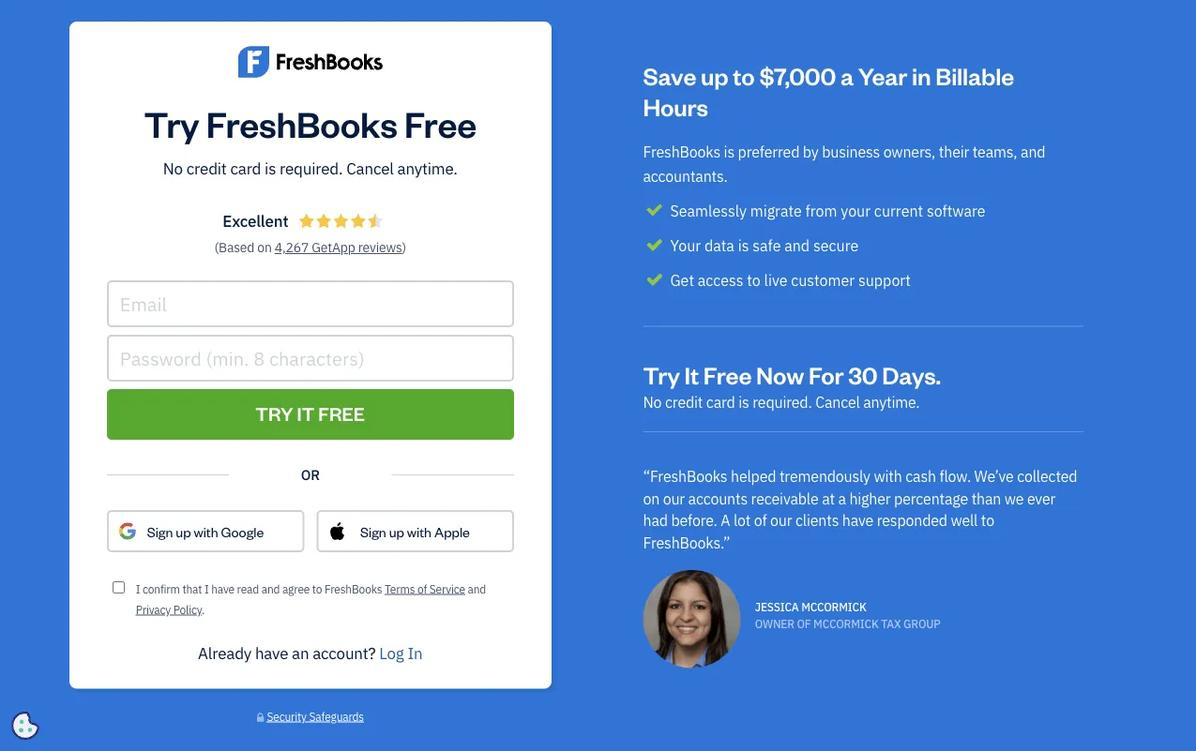Task type: locate. For each thing, give the bounding box(es) containing it.
of
[[754, 511, 767, 531], [418, 582, 427, 597], [797, 617, 811, 632]]

required. down try freshbooks free
[[280, 158, 343, 179]]

1 vertical spatial card
[[707, 392, 736, 412]]

and right 'read'
[[262, 582, 280, 597]]

cancel
[[347, 158, 394, 179], [816, 392, 860, 412]]

it
[[685, 360, 699, 391], [297, 402, 315, 426]]

our down "freshbooks
[[663, 489, 685, 509]]

to right agree at the bottom left of page
[[312, 582, 322, 597]]

0 horizontal spatial of
[[418, 582, 427, 597]]

and right teams,
[[1021, 142, 1046, 162]]

accountants.
[[643, 166, 728, 186]]

None checkbox
[[112, 582, 125, 594]]

of inside "freshbooks helped tremendously with cash flow. we've collected on our accounts receivable at a higher percentage than we ever had before. a lot of our clients have responded well to freshbooks."
[[754, 511, 767, 531]]

1 horizontal spatial our
[[771, 511, 793, 531]]

it down password (min. 8 characters) password field
[[297, 402, 315, 426]]

your
[[841, 201, 871, 221]]

card inside 'try it free now for 30 days. no credit card is required. cancel anytime.'
[[707, 392, 736, 412]]

0 horizontal spatial card
[[230, 158, 261, 179]]

0 horizontal spatial it
[[297, 402, 315, 426]]

0 vertical spatial on
[[257, 239, 272, 256]]

0 vertical spatial it
[[685, 360, 699, 391]]

2 horizontal spatial of
[[797, 617, 811, 632]]

apple logo image
[[328, 522, 347, 542]]

card
[[230, 158, 261, 179], [707, 392, 736, 412]]

1 horizontal spatial no
[[643, 392, 662, 412]]

cash
[[906, 467, 937, 486]]

card up 'excellent'
[[230, 158, 261, 179]]

0 horizontal spatial try
[[144, 100, 199, 146]]

1 horizontal spatial required.
[[753, 392, 812, 412]]

1 horizontal spatial try
[[256, 402, 293, 426]]

security
[[267, 710, 307, 725]]

anytime. up )
[[398, 158, 458, 179]]

to left $7,000
[[733, 60, 755, 91]]

it left now
[[685, 360, 699, 391]]

1 horizontal spatial up
[[389, 523, 404, 541]]

of right terms
[[418, 582, 427, 597]]

0 horizontal spatial with
[[194, 523, 218, 541]]

0 horizontal spatial up
[[176, 523, 191, 541]]

sign for sign up with google
[[147, 523, 173, 541]]

freshbooks up accountants.
[[643, 142, 721, 162]]

2 vertical spatial free
[[318, 402, 365, 426]]

card up helped
[[707, 392, 736, 412]]

1 vertical spatial on
[[643, 489, 660, 509]]

support
[[859, 271, 911, 291]]

1 horizontal spatial have
[[255, 644, 288, 664]]

sign right the google logo
[[147, 523, 173, 541]]

that
[[183, 582, 202, 597]]

0 vertical spatial try
[[144, 100, 199, 146]]

0 horizontal spatial anytime.
[[398, 158, 458, 179]]

1 vertical spatial credit
[[665, 392, 703, 412]]

terms of service link
[[385, 582, 465, 597]]

anytime. inside 'try it free now for 30 days. no credit card is required. cancel anytime.'
[[864, 392, 920, 412]]

2 horizontal spatial with
[[874, 467, 903, 486]]

cancel up the 4.5 stars image
[[347, 158, 394, 179]]

0 vertical spatial have
[[843, 511, 874, 531]]

0 vertical spatial of
[[754, 511, 767, 531]]

jessica
[[755, 600, 799, 615]]

required. down now
[[753, 392, 812, 412]]

sign for sign up with apple
[[360, 523, 387, 541]]

had
[[643, 511, 668, 531]]

i left confirm
[[136, 582, 140, 597]]

is up helped
[[739, 392, 750, 412]]

i
[[136, 582, 140, 597], [205, 582, 209, 597]]

secure
[[814, 236, 859, 256]]

group
[[904, 617, 941, 632]]

have down higher
[[843, 511, 874, 531]]

cancel down for
[[816, 392, 860, 412]]

it inside button
[[297, 402, 315, 426]]

up inside save up to $7,000 a year in billable hours
[[701, 60, 729, 91]]

0 horizontal spatial free
[[318, 402, 365, 426]]

freshbooks left terms
[[325, 582, 382, 597]]

1 horizontal spatial sign
[[360, 523, 387, 541]]

accounts
[[689, 489, 748, 509]]

a right the at
[[839, 489, 846, 509]]

4.5 stars image
[[300, 214, 383, 228]]

1 horizontal spatial it
[[685, 360, 699, 391]]

cookie consent banner dialog
[[14, 521, 296, 738]]

google
[[221, 523, 264, 541]]

get
[[671, 271, 695, 291]]

free for try it free
[[318, 402, 365, 426]]

2 horizontal spatial have
[[843, 511, 874, 531]]

1 vertical spatial no
[[643, 392, 662, 412]]

up right save
[[701, 60, 729, 91]]

business
[[822, 142, 881, 162]]

agree
[[282, 582, 310, 597]]

1 horizontal spatial cancel
[[816, 392, 860, 412]]

.
[[202, 603, 205, 618]]

1 horizontal spatial with
[[407, 523, 432, 541]]

getapp
[[312, 239, 355, 256]]

2 horizontal spatial free
[[704, 360, 752, 391]]

with left apple
[[407, 523, 432, 541]]

0 vertical spatial our
[[663, 489, 685, 509]]

service
[[430, 582, 465, 597]]

2 horizontal spatial try
[[643, 360, 680, 391]]

our down receivable
[[771, 511, 793, 531]]

reviews
[[358, 239, 402, 256]]

0 horizontal spatial have
[[211, 582, 235, 597]]

terms
[[385, 582, 415, 597]]

2 horizontal spatial up
[[701, 60, 729, 91]]

1 vertical spatial have
[[211, 582, 235, 597]]

percentage
[[895, 489, 969, 509]]

1 vertical spatial our
[[771, 511, 793, 531]]

have left "an"
[[255, 644, 288, 664]]

sign right apple logo
[[360, 523, 387, 541]]

1 vertical spatial cancel
[[816, 392, 860, 412]]

tremendously
[[780, 467, 871, 486]]

2 sign from the left
[[360, 523, 387, 541]]

on left 4,267
[[257, 239, 272, 256]]

with inside sign up with google button
[[194, 523, 218, 541]]

up right the google logo
[[176, 523, 191, 541]]

1 sign from the left
[[147, 523, 173, 541]]

up
[[701, 60, 729, 91], [176, 523, 191, 541], [389, 523, 404, 541]]

mccormick
[[802, 600, 867, 615], [814, 617, 879, 632]]

have inside i confirm that i have read and agree to freshbooks terms of service and privacy policy .
[[211, 582, 235, 597]]

and right service
[[468, 582, 486, 597]]

0 horizontal spatial sign
[[147, 523, 173, 541]]

try inside 'try it free now for 30 days. no credit card is required. cancel anytime.'
[[643, 360, 680, 391]]

credit up 'excellent'
[[187, 158, 227, 179]]

1 vertical spatial required.
[[753, 392, 812, 412]]

free inside try it free button
[[318, 402, 365, 426]]

i right that
[[205, 582, 209, 597]]

save
[[643, 60, 697, 91]]

software
[[927, 201, 986, 221]]

1 vertical spatial try
[[643, 360, 680, 391]]

get access to live customer support
[[671, 271, 911, 291]]

1 vertical spatial a
[[839, 489, 846, 509]]

sign
[[147, 523, 173, 541], [360, 523, 387, 541]]

anytime.
[[398, 158, 458, 179], [864, 392, 920, 412]]

current
[[875, 201, 924, 221]]

hours
[[643, 91, 708, 122]]

their
[[939, 142, 970, 162]]

1 horizontal spatial anytime.
[[864, 392, 920, 412]]

a inside save up to $7,000 a year in billable hours
[[841, 60, 854, 91]]

days.
[[883, 360, 941, 391]]

1 horizontal spatial credit
[[665, 392, 703, 412]]

a left year
[[841, 60, 854, 91]]

it for try it free now for 30 days. no credit card is required. cancel anytime.
[[685, 360, 699, 391]]

credit
[[187, 158, 227, 179], [665, 392, 703, 412]]

mccormick right jessica
[[802, 600, 867, 615]]

1 vertical spatial free
[[704, 360, 752, 391]]

0 vertical spatial no
[[163, 158, 183, 179]]

2 vertical spatial of
[[797, 617, 811, 632]]

1 horizontal spatial free
[[404, 100, 477, 146]]

credit up "freshbooks
[[665, 392, 703, 412]]

try it free now for 30 days. no credit card is required. cancel anytime.
[[643, 360, 941, 412]]

in
[[408, 644, 423, 664]]

0 vertical spatial free
[[404, 100, 477, 146]]

0 vertical spatial required.
[[280, 158, 343, 179]]

1 vertical spatial of
[[418, 582, 427, 597]]

to down than
[[982, 511, 995, 531]]

2 vertical spatial try
[[256, 402, 293, 426]]

with left google
[[194, 523, 218, 541]]

our
[[663, 489, 685, 509], [771, 511, 793, 531]]

1 horizontal spatial i
[[205, 582, 209, 597]]

to
[[733, 60, 755, 91], [747, 271, 761, 291], [982, 511, 995, 531], [312, 582, 322, 597]]

at
[[822, 489, 835, 509]]

up for google
[[176, 523, 191, 541]]

free
[[404, 100, 477, 146], [704, 360, 752, 391], [318, 402, 365, 426]]

on up had
[[643, 489, 660, 509]]

try it free button
[[107, 389, 514, 440]]

try for try freshbooks free
[[144, 100, 199, 146]]

freshbooks up no credit card is required. cancel anytime. at the top left
[[206, 100, 398, 146]]

and
[[1021, 142, 1046, 162], [785, 236, 810, 256], [262, 582, 280, 597], [468, 582, 486, 597]]

preferred
[[738, 142, 800, 162]]

up for $7,000
[[701, 60, 729, 91]]

log in link
[[379, 644, 423, 664]]

of right lot
[[754, 511, 767, 531]]

cookie preferences image
[[11, 712, 39, 741]]

0 horizontal spatial cancel
[[347, 158, 394, 179]]

have left 'read'
[[211, 582, 235, 597]]

credit inside 'try it free now for 30 days. no credit card is required. cancel anytime.'
[[665, 392, 703, 412]]

have
[[843, 511, 874, 531], [211, 582, 235, 597], [255, 644, 288, 664]]

0 vertical spatial credit
[[187, 158, 227, 179]]

0 horizontal spatial required.
[[280, 158, 343, 179]]

1 horizontal spatial on
[[643, 489, 660, 509]]

)
[[402, 239, 406, 256]]

it for try it free
[[297, 402, 315, 426]]

it inside 'try it free now for 30 days. no credit card is required. cancel anytime.'
[[685, 360, 699, 391]]

customer
[[791, 271, 855, 291]]

0 horizontal spatial i
[[136, 582, 140, 597]]

owners,
[[884, 142, 936, 162]]

try for try it free
[[256, 402, 293, 426]]

a
[[841, 60, 854, 91], [839, 489, 846, 509]]

1 horizontal spatial card
[[707, 392, 736, 412]]

1 horizontal spatial of
[[754, 511, 767, 531]]

jessica mccormick owner of mccormick tax group
[[755, 600, 941, 632]]

mccormick left tax
[[814, 617, 879, 632]]

1 vertical spatial anytime.
[[864, 392, 920, 412]]

collected
[[1018, 467, 1078, 486]]

have inside "freshbooks helped tremendously with cash flow. we've collected on our accounts receivable at a higher percentage than we ever had before. a lot of our clients have responded well to freshbooks."
[[843, 511, 874, 531]]

anytime. down "days."
[[864, 392, 920, 412]]

free inside 'try it free now for 30 days. no credit card is required. cancel anytime.'
[[704, 360, 752, 391]]

security safeguards link
[[257, 704, 364, 730]]

your
[[671, 236, 701, 256]]

is left preferred
[[724, 142, 735, 162]]

with inside 'sign up with apple' button
[[407, 523, 432, 541]]

1 vertical spatial it
[[297, 402, 315, 426]]

required.
[[280, 158, 343, 179], [753, 392, 812, 412]]

try inside button
[[256, 402, 293, 426]]

up left apple
[[389, 523, 404, 541]]

is
[[724, 142, 735, 162], [265, 158, 276, 179], [738, 236, 749, 256], [739, 392, 750, 412]]

already have an account? log in
[[198, 644, 423, 664]]

try
[[144, 100, 199, 146], [643, 360, 680, 391], [256, 402, 293, 426]]

of right owner
[[797, 617, 811, 632]]

with up higher
[[874, 467, 903, 486]]

0 vertical spatial a
[[841, 60, 854, 91]]

0 vertical spatial cancel
[[347, 158, 394, 179]]



Task type: vqa. For each thing, say whether or not it's contained in the screenshot.
the left of
yes



Task type: describe. For each thing, give the bounding box(es) containing it.
in
[[912, 60, 931, 91]]

with inside "freshbooks helped tremendously with cash flow. we've collected on our accounts receivable at a higher percentage than we ever had before. a lot of our clients have responded well to freshbooks."
[[874, 467, 903, 486]]

of inside i confirm that i have read and agree to freshbooks terms of service and privacy policy .
[[418, 582, 427, 597]]

flow.
[[940, 467, 971, 486]]

cancel inside 'try it free now for 30 days. no credit card is required. cancel anytime.'
[[816, 392, 860, 412]]

(based on 4,267 getapp reviews )
[[214, 239, 406, 256]]

from
[[806, 201, 838, 221]]

4,267 getapp reviews link
[[275, 235, 402, 261]]

is inside 'try it free now for 30 days. no credit card is required. cancel anytime.'
[[739, 392, 750, 412]]

we've
[[975, 467, 1014, 486]]

try for try it free now for 30 days. no credit card is required. cancel anytime.
[[643, 360, 680, 391]]

"freshbooks
[[643, 467, 728, 486]]

is up 'excellent'
[[265, 158, 276, 179]]

free for try it free now for 30 days. no credit card is required. cancel anytime.
[[704, 360, 752, 391]]

a
[[721, 511, 731, 531]]

try freshbooks free
[[144, 100, 477, 146]]

safeguards
[[309, 710, 364, 725]]

freshbooks."
[[643, 533, 731, 553]]

read
[[237, 582, 259, 597]]

than
[[972, 489, 1002, 509]]

teams,
[[973, 142, 1018, 162]]

required. inside 'try it free now for 30 days. no credit card is required. cancel anytime.'
[[753, 392, 812, 412]]

account?
[[313, 644, 376, 664]]

safe
[[753, 236, 781, 256]]

sign up with google button
[[107, 509, 304, 554]]

no credit card is required. cancel anytime.
[[163, 158, 458, 179]]

migrate
[[751, 201, 802, 221]]

billable
[[936, 60, 1015, 91]]

with for sign up with apple
[[407, 523, 432, 541]]

by
[[803, 142, 819, 162]]

sign up with google
[[147, 523, 264, 541]]

and inside freshbooks is preferred by business owners, their teams, and accountants.
[[1021, 142, 1046, 162]]

and right the safe
[[785, 236, 810, 256]]

freshbooks is preferred by business owners, their teams, and accountants.
[[643, 142, 1046, 186]]

apple
[[435, 523, 470, 541]]

save up to $7,000 a year in billable hours
[[643, 60, 1015, 122]]

to inside "freshbooks helped tremendously with cash flow. we've collected on our accounts receivable at a higher percentage than we ever had before. a lot of our clients have responded well to freshbooks."
[[982, 511, 995, 531]]

to inside save up to $7,000 a year in billable hours
[[733, 60, 755, 91]]

helped
[[731, 467, 777, 486]]

security safeguards
[[267, 710, 364, 725]]

excellent
[[223, 211, 289, 231]]

already
[[198, 644, 252, 664]]

0 vertical spatial anytime.
[[398, 158, 458, 179]]

seamlessly
[[671, 201, 747, 221]]

ever
[[1028, 489, 1056, 509]]

(based
[[214, 239, 255, 256]]

$7,000
[[760, 60, 836, 91]]

freshbooks logo image
[[238, 44, 383, 80]]

your data is safe and secure
[[671, 236, 859, 256]]

log
[[379, 644, 404, 664]]

Email email field
[[107, 280, 514, 327]]

data
[[705, 236, 735, 256]]

to left live
[[747, 271, 761, 291]]

we
[[1005, 489, 1024, 509]]

privacy
[[136, 603, 171, 618]]

before.
[[671, 511, 718, 531]]

0 horizontal spatial no
[[163, 158, 183, 179]]

higher
[[850, 489, 891, 509]]

to inside i confirm that i have read and agree to freshbooks terms of service and privacy policy .
[[312, 582, 322, 597]]

Password (min. 8 characters) password field
[[107, 335, 514, 382]]

is inside freshbooks is preferred by business owners, their teams, and accountants.
[[724, 142, 735, 162]]

clients
[[796, 511, 839, 531]]

freshbooks inside i confirm that i have read and agree to freshbooks terms of service and privacy policy .
[[325, 582, 382, 597]]

receivable
[[751, 489, 819, 509]]

confirm
[[143, 582, 180, 597]]

tax
[[882, 617, 902, 632]]

privacy policy link
[[136, 603, 202, 618]]

lot
[[734, 511, 751, 531]]

30
[[849, 360, 878, 391]]

0 horizontal spatial on
[[257, 239, 272, 256]]

freshbooks inside freshbooks is preferred by business owners, their teams, and accountants.
[[643, 142, 721, 162]]

access
[[698, 271, 744, 291]]

sign up with apple button
[[317, 511, 514, 553]]

year
[[859, 60, 908, 91]]

of inside jessica mccormick owner of mccormick tax group
[[797, 617, 811, 632]]

seamlessly migrate from your current software
[[671, 201, 986, 221]]

an
[[292, 644, 309, 664]]

lock icon image
[[257, 712, 264, 724]]

no inside 'try it free now for 30 days. no credit card is required. cancel anytime.'
[[643, 392, 662, 412]]

i confirm that i have read and agree to freshbooks terms of service and privacy policy .
[[136, 582, 486, 618]]

2 i from the left
[[205, 582, 209, 597]]

with for sign up with google
[[194, 523, 218, 541]]

1 i from the left
[[136, 582, 140, 597]]

for
[[809, 360, 844, 391]]

responded
[[877, 511, 948, 531]]

policy
[[173, 603, 202, 618]]

up for apple
[[389, 523, 404, 541]]

0 vertical spatial card
[[230, 158, 261, 179]]

owner
[[755, 617, 795, 632]]

0 vertical spatial mccormick
[[802, 600, 867, 615]]

0 horizontal spatial credit
[[187, 158, 227, 179]]

live
[[765, 271, 788, 291]]

2 vertical spatial have
[[255, 644, 288, 664]]

is left the safe
[[738, 236, 749, 256]]

"freshbooks helped tremendously with cash flow. we've collected on our accounts receivable at a higher percentage than we ever had before. a lot of our clients have responded well to freshbooks."
[[643, 467, 1078, 553]]

a inside "freshbooks helped tremendously with cash flow. we've collected on our accounts receivable at a higher percentage than we ever had before. a lot of our clients have responded well to freshbooks."
[[839, 489, 846, 509]]

or
[[301, 466, 320, 484]]

google logo image
[[118, 509, 137, 554]]

on inside "freshbooks helped tremendously with cash flow. we've collected on our accounts receivable at a higher percentage than we ever had before. a lot of our clients have responded well to freshbooks."
[[643, 489, 660, 509]]

sign up with apple
[[360, 523, 470, 541]]

1 vertical spatial mccormick
[[814, 617, 879, 632]]

free for try freshbooks free
[[404, 100, 477, 146]]

try it free
[[256, 402, 365, 426]]

now
[[757, 360, 805, 391]]

0 horizontal spatial our
[[663, 489, 685, 509]]

4,267
[[275, 239, 309, 256]]



